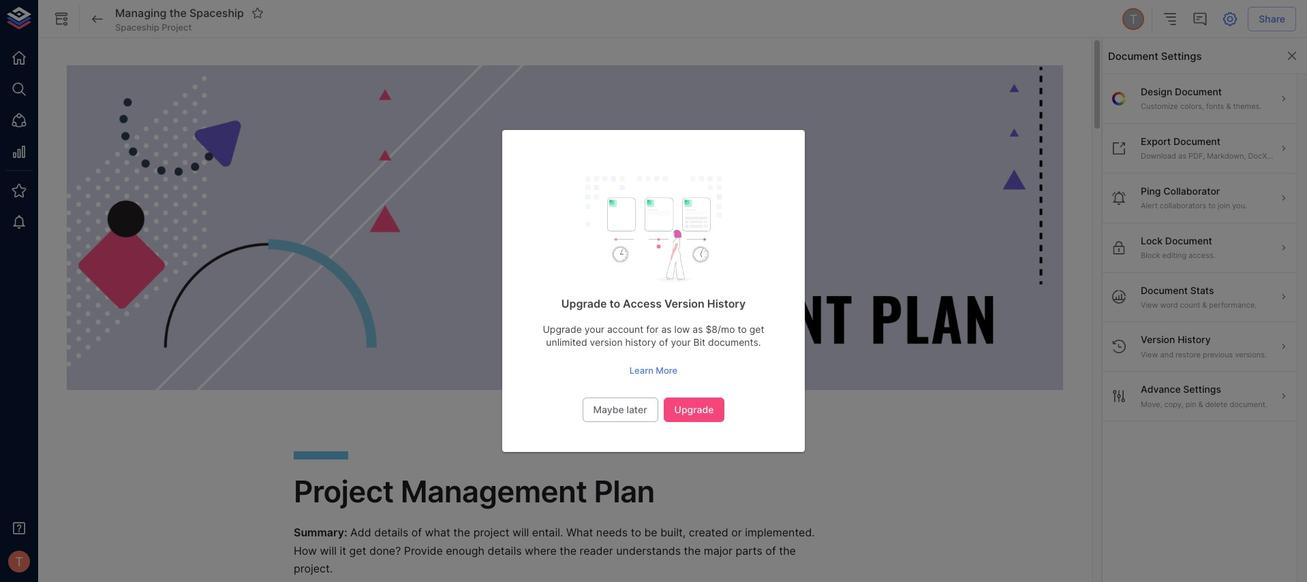 Task type: vqa. For each thing, say whether or not it's contained in the screenshot.


Task type: describe. For each thing, give the bounding box(es) containing it.
editing
[[1163, 251, 1187, 260]]

settings for document
[[1161, 49, 1202, 62]]

history
[[625, 337, 657, 349]]

the
[[170, 6, 187, 20]]

copy,
[[1165, 400, 1184, 409]]

$8/mo
[[706, 324, 735, 335]]

1 horizontal spatial as
[[693, 324, 703, 335]]

document stats view word count & performance.
[[1141, 285, 1257, 310]]

ping
[[1141, 185, 1161, 197]]

customize
[[1141, 102, 1179, 111]]

pdf,
[[1189, 152, 1205, 161]]

document for lock document
[[1165, 235, 1213, 247]]

count
[[1180, 301, 1200, 310]]

& for document
[[1227, 102, 1231, 111]]

document for export document
[[1174, 136, 1221, 147]]

learn
[[630, 365, 654, 376]]

bit
[[694, 337, 706, 349]]

go back image
[[89, 11, 106, 27]]

alert
[[1141, 201, 1158, 211]]

lock
[[1141, 235, 1163, 247]]

favorite image
[[251, 7, 264, 19]]

access.
[[1189, 251, 1216, 260]]

later
[[627, 404, 647, 416]]

table of contents image
[[1162, 11, 1179, 27]]

share
[[1259, 13, 1286, 24]]

0 horizontal spatial spaceship
[[115, 22, 159, 33]]

0 horizontal spatial version
[[665, 297, 705, 311]]

advance
[[1141, 384, 1181, 396]]

of
[[659, 337, 668, 349]]

1 vertical spatial your
[[671, 337, 691, 349]]

maybe later button
[[582, 398, 658, 423]]

learn more
[[630, 365, 678, 376]]

unlimited
[[546, 337, 587, 349]]

lock document block editing access.
[[1141, 235, 1216, 260]]

0 horizontal spatial your
[[585, 324, 605, 335]]

upgrade to access version history
[[562, 297, 746, 311]]

versions.
[[1235, 350, 1267, 360]]

more
[[656, 365, 678, 376]]

and
[[1161, 350, 1174, 360]]

markdown,
[[1207, 152, 1246, 161]]

document up "design"
[[1108, 49, 1159, 62]]

document for design document
[[1175, 86, 1222, 97]]

document.
[[1230, 400, 1268, 409]]

previous
[[1203, 350, 1233, 360]]

spaceship project link
[[115, 21, 192, 33]]

to inside ping collaborator alert collaborators to join you.
[[1209, 201, 1216, 211]]

view for version history
[[1141, 350, 1158, 360]]

fonts
[[1207, 102, 1224, 111]]

ping collaborator alert collaborators to join you.
[[1141, 185, 1247, 211]]

managing the spaceship
[[115, 6, 244, 20]]

t for the bottom t button
[[15, 555, 23, 570]]

upgrade inside button
[[675, 404, 714, 416]]

export
[[1141, 136, 1171, 147]]

restore
[[1176, 350, 1201, 360]]

get
[[750, 324, 764, 335]]

maybe
[[593, 404, 624, 416]]

& for stats
[[1203, 301, 1207, 310]]

you.
[[1233, 201, 1247, 211]]

collaborators
[[1160, 201, 1207, 211]]

themes.
[[1233, 102, 1262, 111]]

for
[[646, 324, 659, 335]]

0 vertical spatial spaceship
[[190, 6, 244, 20]]

version inside the version history view and restore previous versions.
[[1141, 334, 1175, 346]]



Task type: locate. For each thing, give the bounding box(es) containing it.
0 horizontal spatial to
[[610, 297, 620, 311]]

& right count
[[1203, 301, 1207, 310]]

project
[[162, 22, 192, 33]]

view left word
[[1141, 301, 1158, 310]]

1 horizontal spatial version
[[1141, 334, 1175, 346]]

0 vertical spatial upgrade
[[562, 297, 607, 311]]

block
[[1141, 251, 1160, 260]]

0 vertical spatial your
[[585, 324, 605, 335]]

pin
[[1186, 400, 1197, 409]]

as up of
[[661, 324, 672, 335]]

& inside document stats view word count & performance.
[[1203, 301, 1207, 310]]

0 vertical spatial to
[[1209, 201, 1216, 211]]

learn more button
[[626, 360, 681, 381]]

2 horizontal spatial to
[[1209, 201, 1216, 211]]

upgrade
[[562, 297, 607, 311], [543, 324, 582, 335], [675, 404, 714, 416]]

settings for advance
[[1184, 384, 1222, 396]]

1 vertical spatial view
[[1141, 350, 1158, 360]]

version up and on the right
[[1141, 334, 1175, 346]]

spaceship
[[190, 6, 244, 20], [115, 22, 159, 33]]

1 horizontal spatial your
[[671, 337, 691, 349]]

as
[[1179, 152, 1187, 161], [661, 324, 672, 335], [693, 324, 703, 335]]

low
[[675, 324, 690, 335]]

document inside export document download as pdf, markdown, docx...
[[1174, 136, 1221, 147]]

1 horizontal spatial to
[[738, 324, 747, 335]]

version up low
[[665, 297, 705, 311]]

document inside design document customize colors, fonts & themes.
[[1175, 86, 1222, 97]]

design
[[1141, 86, 1173, 97]]

as left pdf,
[[1179, 152, 1187, 161]]

1 vertical spatial t button
[[4, 547, 34, 577]]

2 horizontal spatial as
[[1179, 152, 1187, 161]]

document inside lock document block editing access.
[[1165, 235, 1213, 247]]

view left and on the right
[[1141, 350, 1158, 360]]

settings down table of contents image
[[1161, 49, 1202, 62]]

& inside design document customize colors, fonts & themes.
[[1227, 102, 1231, 111]]

document
[[1108, 49, 1159, 62], [1175, 86, 1222, 97], [1174, 136, 1221, 147], [1165, 235, 1213, 247], [1141, 285, 1188, 296]]

document up pdf,
[[1174, 136, 1221, 147]]

document up word
[[1141, 285, 1188, 296]]

managing
[[115, 6, 167, 20]]

0 vertical spatial view
[[1141, 301, 1158, 310]]

download
[[1141, 152, 1176, 161]]

view inside document stats view word count & performance.
[[1141, 301, 1158, 310]]

0 horizontal spatial as
[[661, 324, 672, 335]]

1 vertical spatial to
[[610, 297, 620, 311]]

settings up pin on the bottom right of page
[[1184, 384, 1222, 396]]

upgrade for your
[[543, 324, 582, 335]]

word
[[1161, 301, 1178, 310]]

move,
[[1141, 400, 1163, 409]]

settings
[[1161, 49, 1202, 62], [1184, 384, 1222, 396]]

t button
[[1121, 6, 1147, 32], [4, 547, 34, 577]]

&
[[1227, 102, 1231, 111], [1203, 301, 1207, 310], [1199, 400, 1204, 409]]

show wiki image
[[53, 11, 70, 27]]

upgrade for to
[[562, 297, 607, 311]]

history up $8/mo
[[707, 297, 746, 311]]

document inside document stats view word count & performance.
[[1141, 285, 1188, 296]]

your up version
[[585, 324, 605, 335]]

0 vertical spatial version
[[665, 297, 705, 311]]

settings image
[[1222, 11, 1239, 27]]

document up colors,
[[1175, 86, 1222, 97]]

collaborator
[[1164, 185, 1220, 197]]

& right fonts
[[1227, 102, 1231, 111]]

your
[[585, 324, 605, 335], [671, 337, 691, 349]]

advance settings move, copy, pin & delete document.
[[1141, 384, 1268, 409]]

join
[[1218, 201, 1230, 211]]

comments image
[[1192, 11, 1209, 27]]

1 horizontal spatial history
[[1178, 334, 1211, 346]]

upgrade button
[[664, 398, 725, 423]]

t
[[1130, 11, 1138, 26], [15, 555, 23, 570]]

as inside export document download as pdf, markdown, docx...
[[1179, 152, 1187, 161]]

colors,
[[1181, 102, 1204, 111]]

0 horizontal spatial t
[[15, 555, 23, 570]]

document up 'access.'
[[1165, 235, 1213, 247]]

maybe later
[[593, 404, 647, 416]]

to
[[1209, 201, 1216, 211], [610, 297, 620, 311], [738, 324, 747, 335]]

1 horizontal spatial t
[[1130, 11, 1138, 26]]

0 vertical spatial &
[[1227, 102, 1231, 111]]

to left join
[[1209, 201, 1216, 211]]

0 vertical spatial history
[[707, 297, 746, 311]]

history inside the version history view and restore previous versions.
[[1178, 334, 1211, 346]]

performance.
[[1209, 301, 1257, 310]]

upgrade inside the upgrade your account for as low as $8/mo to get unlimited version history of your bit documents.
[[543, 324, 582, 335]]

0 horizontal spatial t button
[[4, 547, 34, 577]]

version history view and restore previous versions.
[[1141, 334, 1267, 360]]

docx...
[[1249, 152, 1274, 161]]

& for settings
[[1199, 400, 1204, 409]]

documents.
[[708, 337, 761, 349]]

2 vertical spatial upgrade
[[675, 404, 714, 416]]

1 vertical spatial &
[[1203, 301, 1207, 310]]

settings inside advance settings move, copy, pin & delete document.
[[1184, 384, 1222, 396]]

spaceship down "managing"
[[115, 22, 159, 33]]

to left get
[[738, 324, 747, 335]]

1 vertical spatial settings
[[1184, 384, 1222, 396]]

design document customize colors, fonts & themes.
[[1141, 86, 1262, 111]]

to inside the upgrade your account for as low as $8/mo to get unlimited version history of your bit documents.
[[738, 324, 747, 335]]

t for the rightmost t button
[[1130, 11, 1138, 26]]

spaceship project
[[115, 22, 192, 33]]

1 vertical spatial history
[[1178, 334, 1211, 346]]

2 vertical spatial to
[[738, 324, 747, 335]]

history
[[707, 297, 746, 311], [1178, 334, 1211, 346]]

version
[[590, 337, 623, 349]]

upgrade your account for as low as $8/mo to get unlimited version history of your bit documents.
[[543, 324, 764, 349]]

stats
[[1191, 285, 1214, 296]]

& right pin on the bottom right of page
[[1199, 400, 1204, 409]]

view inside the version history view and restore previous versions.
[[1141, 350, 1158, 360]]

1 vertical spatial upgrade
[[543, 324, 582, 335]]

0 vertical spatial settings
[[1161, 49, 1202, 62]]

1 vertical spatial version
[[1141, 334, 1175, 346]]

0 vertical spatial t
[[1130, 11, 1138, 26]]

view
[[1141, 301, 1158, 310], [1141, 350, 1158, 360]]

view for document stats
[[1141, 301, 1158, 310]]

as up the bit
[[693, 324, 703, 335]]

2 view from the top
[[1141, 350, 1158, 360]]

export document download as pdf, markdown, docx...
[[1141, 136, 1274, 161]]

1 horizontal spatial t button
[[1121, 6, 1147, 32]]

2 vertical spatial &
[[1199, 400, 1204, 409]]

1 view from the top
[[1141, 301, 1158, 310]]

account
[[607, 324, 644, 335]]

1 vertical spatial t
[[15, 555, 23, 570]]

0 vertical spatial t button
[[1121, 6, 1147, 32]]

0 horizontal spatial history
[[707, 297, 746, 311]]

delete
[[1206, 400, 1228, 409]]

spaceship right the
[[190, 6, 244, 20]]

access
[[623, 297, 662, 311]]

1 vertical spatial spaceship
[[115, 22, 159, 33]]

to up account
[[610, 297, 620, 311]]

your down low
[[671, 337, 691, 349]]

document settings
[[1108, 49, 1202, 62]]

& inside advance settings move, copy, pin & delete document.
[[1199, 400, 1204, 409]]

1 horizontal spatial spaceship
[[190, 6, 244, 20]]

history up restore
[[1178, 334, 1211, 346]]

share button
[[1248, 7, 1297, 32]]

version
[[665, 297, 705, 311], [1141, 334, 1175, 346]]



